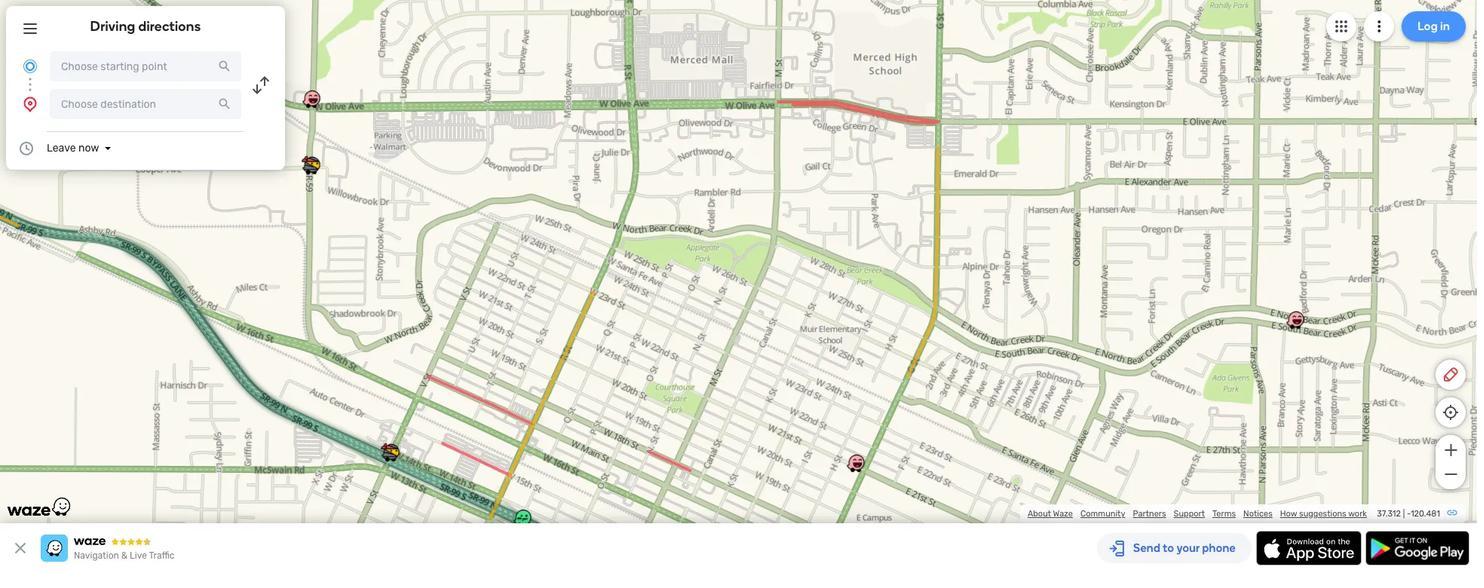 Task type: vqa. For each thing, say whether or not it's contained in the screenshot.
CHOOSE STARTING POINT text field
yes



Task type: locate. For each thing, give the bounding box(es) containing it.
partners
[[1133, 509, 1166, 519]]

partners link
[[1133, 509, 1166, 519]]

|
[[1403, 509, 1405, 519]]

about waze link
[[1028, 509, 1073, 519]]

leave now
[[47, 142, 99, 155]]

notices link
[[1244, 509, 1273, 519]]

current location image
[[21, 57, 39, 75]]

work
[[1348, 509, 1367, 519]]

zoom in image
[[1441, 441, 1460, 459]]

pencil image
[[1442, 366, 1460, 384]]

traffic
[[149, 550, 174, 561]]

leave
[[47, 142, 76, 155]]

location image
[[21, 95, 39, 113]]

community link
[[1081, 509, 1125, 519]]

support
[[1174, 509, 1205, 519]]

about
[[1028, 509, 1051, 519]]

support link
[[1174, 509, 1205, 519]]

about waze community partners support terms notices how suggestions work
[[1028, 509, 1367, 519]]



Task type: describe. For each thing, give the bounding box(es) containing it.
37.312
[[1377, 509, 1401, 519]]

directions
[[138, 18, 201, 35]]

terms link
[[1213, 509, 1236, 519]]

x image
[[11, 539, 29, 557]]

community
[[1081, 509, 1125, 519]]

waze
[[1053, 509, 1073, 519]]

navigation
[[74, 550, 119, 561]]

zoom out image
[[1441, 465, 1460, 483]]

&
[[121, 550, 128, 561]]

driving
[[90, 18, 135, 35]]

notices
[[1244, 509, 1273, 519]]

clock image
[[17, 140, 35, 158]]

terms
[[1213, 509, 1236, 519]]

how
[[1280, 509, 1297, 519]]

suggestions
[[1299, 509, 1347, 519]]

Choose starting point text field
[[50, 51, 241, 81]]

link image
[[1446, 507, 1458, 519]]

now
[[78, 142, 99, 155]]

120.481
[[1411, 509, 1440, 519]]

Choose destination text field
[[50, 89, 241, 119]]

navigation & live traffic
[[74, 550, 174, 561]]

37.312 | -120.481
[[1377, 509, 1440, 519]]

how suggestions work link
[[1280, 509, 1367, 519]]

driving directions
[[90, 18, 201, 35]]

live
[[130, 550, 147, 561]]

-
[[1407, 509, 1411, 519]]



